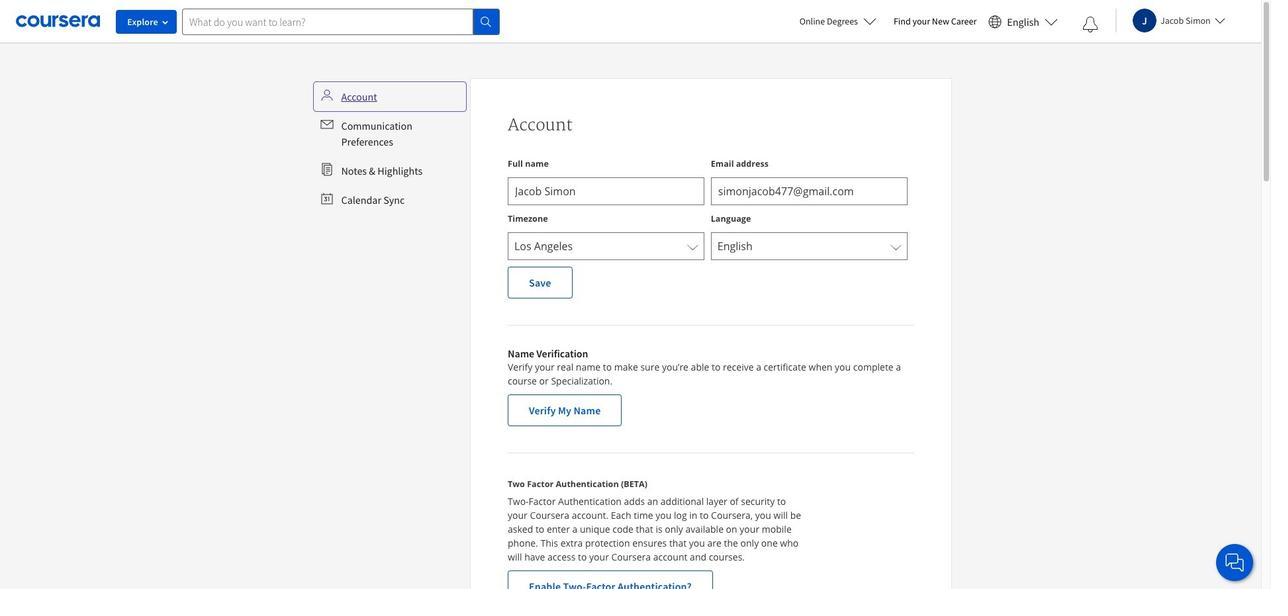 Task type: vqa. For each thing, say whether or not it's contained in the screenshot.
English Button
no



Task type: locate. For each thing, give the bounding box(es) containing it.
None search field
[[182, 8, 500, 35]]

menu
[[315, 83, 465, 213]]

None text field
[[508, 177, 704, 205], [711, 177, 907, 205], [508, 177, 704, 205], [711, 177, 907, 205]]



Task type: describe. For each thing, give the bounding box(es) containing it.
coursera image
[[16, 11, 100, 32]]

What do you want to learn? text field
[[182, 8, 473, 35]]



